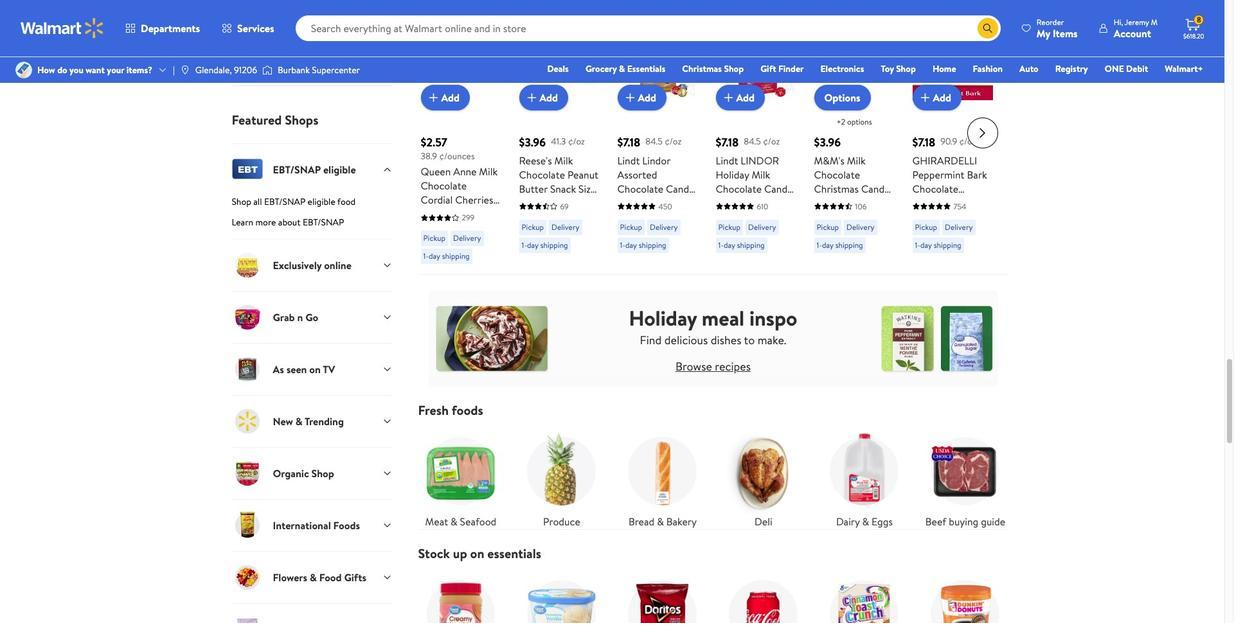 Task type: locate. For each thing, give the bounding box(es) containing it.
8.5 down assorted
[[656, 196, 669, 210]]

oz right 9.6
[[587, 210, 597, 224]]

& left eggs
[[862, 515, 869, 529]]

shipping down 106
[[836, 240, 863, 251]]

1 horizontal spatial oz.
[[770, 196, 782, 210]]

my
[[1037, 26, 1051, 40]]

registry link
[[1050, 62, 1094, 76]]

add button down home
[[913, 85, 962, 110]]

1 horizontal spatial 8.5
[[754, 196, 768, 210]]

0 horizontal spatial 84.5
[[646, 135, 663, 148]]

one
[[1105, 62, 1124, 75]]

chocolate down ghirardelli
[[913, 182, 959, 196]]

holiday inside $7.18 84.5 ¢/oz lindt lindor holiday milk chocolate candy truffles, 8.5 oz. bag
[[716, 168, 749, 182]]

754
[[954, 201, 967, 212]]

1 ¢/oz from the left
[[568, 135, 585, 148]]

as
[[273, 363, 284, 377]]

0 vertical spatial holiday
[[716, 168, 749, 182]]

0 horizontal spatial lindt
[[618, 153, 640, 168]]

0 horizontal spatial oz.
[[672, 196, 684, 210]]

day for lindt lindor holiday milk chocolate candy truffles, 8.5 oz. bag
[[724, 240, 735, 251]]

3 best from the left
[[819, 1, 834, 12]]

add up the $2.57
[[441, 90, 460, 104]]

chocolate inside $2.57 38.9 ¢/ounces queen anne milk chocolate cordial cherries, 6.6 oz box, 10 pieces
[[421, 179, 467, 193]]

1 horizontal spatial truffles,
[[716, 196, 752, 210]]

on left tv
[[309, 363, 321, 377]]

ebt/snap up learn more about ebt/snap in the left of the page
[[264, 196, 306, 209]]

best up queen anne milk chocolate cordial cherries, 6.6 oz box, 10 pieces "image"
[[426, 1, 441, 12]]

1 8.5 from the left
[[656, 196, 669, 210]]

delicious
[[665, 332, 708, 348]]

shop inside organic shop dropdown button
[[312, 467, 334, 481]]

0 horizontal spatial truffles,
[[618, 196, 654, 210]]

fashion
[[973, 62, 1003, 75]]

milk right anne
[[479, 165, 498, 179]]

eligible left food
[[308, 196, 335, 209]]

ebt/snap down shop all ebt/snap eligible food link
[[303, 216, 344, 229]]

1 horizontal spatial $7.18
[[716, 134, 739, 150]]

organic shop
[[273, 467, 334, 481]]

10 right box,
[[471, 207, 480, 221]]

candy up 610
[[764, 182, 793, 196]]

shipping down the pieces
[[442, 251, 470, 262]]

seller up m&m's milk chocolate christmas candy - 10 oz bag image on the right top of page
[[836, 1, 854, 12]]

oz right 7.9
[[966, 196, 976, 210]]

holiday inside holiday meal inspo find delicious dishes to make.
[[629, 304, 697, 332]]

0 vertical spatial ebt/snap
[[273, 163, 321, 177]]

queen anne milk chocolate cordial cherries, 6.6 oz box, 10 pieces image
[[421, 20, 501, 100]]

 image for how do you want your items?
[[15, 62, 32, 78]]

 image
[[15, 62, 32, 78], [262, 64, 273, 77]]

3 candy from the left
[[861, 182, 890, 196]]

seller up the reese's milk chocolate peanut butter snack size trees christmas candy, bag 9.6 oz image
[[541, 1, 559, 12]]

$7.18
[[618, 134, 641, 150], [716, 134, 739, 150], [913, 134, 936, 150]]

3 ¢/oz from the left
[[763, 135, 780, 148]]

chocolate up 610
[[716, 182, 762, 196]]

on right up
[[470, 545, 484, 563]]

candy up 450
[[666, 182, 694, 196]]

grocery & essentials link
[[580, 62, 671, 76]]

1-day shipping down candy,
[[522, 240, 568, 251]]

2 seller from the left
[[541, 1, 559, 12]]

best seller up the reese's milk chocolate peanut butter snack size trees christmas candy, bag 9.6 oz image
[[524, 1, 559, 12]]

add to cart image up the $2.57
[[426, 90, 441, 105]]

$3.96 up m&m's
[[814, 134, 841, 150]]

& right new
[[296, 415, 303, 429]]

bag left 450
[[618, 210, 634, 224]]

2 $3.96 from the left
[[814, 134, 841, 150]]

dishes
[[711, 332, 742, 348]]

seller for queen anne milk chocolate cordial cherries, 6.6 oz box, 10 pieces
[[443, 1, 461, 12]]

delivery down 106
[[847, 222, 875, 233]]

on for essentials
[[470, 545, 484, 563]]

milk up 610
[[752, 168, 770, 182]]

best seller up queen anne milk chocolate cordial cherries, 6.6 oz box, 10 pieces "image"
[[426, 1, 461, 12]]

$7.18 for lindt lindor assorted chocolate candy truffles, 8.5 oz. bag
[[618, 134, 641, 150]]

online
[[324, 259, 352, 273]]

1 truffles, from the left
[[618, 196, 654, 210]]

day for reese's milk chocolate peanut butter snack size trees christmas candy, bag 9.6 oz
[[527, 240, 539, 251]]

chocolate inside "$3.96 41.3 ¢/oz reese's milk chocolate peanut butter snack size trees christmas candy, bag 9.6 oz"
[[519, 168, 565, 182]]

3 add from the left
[[638, 90, 656, 104]]

2 add to cart image from the left
[[524, 90, 540, 105]]

all
[[253, 63, 264, 75]]

84.5 inside $7.18 84.5 ¢/oz lindt lindor assorted chocolate candy truffles, 8.5 oz. bag
[[646, 135, 663, 148]]

grocery & essentials
[[586, 62, 666, 75]]

ebt/snap up shop all ebt/snap eligible food
[[273, 163, 321, 177]]

 image right 91206 on the left of page
[[262, 64, 273, 77]]

bag left 610
[[716, 210, 733, 224]]

lindt for lindt lindor holiday milk chocolate candy truffles, 8.5 oz. bag
[[716, 153, 738, 168]]

exclusively online
[[273, 259, 352, 273]]

bag
[[845, 196, 862, 210], [552, 210, 569, 224], [618, 210, 634, 224], [716, 210, 733, 224], [913, 210, 929, 224]]

seller
[[443, 1, 461, 12], [541, 1, 559, 12], [836, 1, 854, 12], [934, 1, 952, 12]]

2 add button from the left
[[519, 85, 568, 110]]

add down "deals"
[[540, 90, 558, 104]]

4 add to cart image from the left
[[721, 90, 736, 105]]

foods
[[452, 402, 483, 419]]

3 add to cart image from the left
[[623, 90, 638, 105]]

0 vertical spatial list
[[411, 419, 1016, 530]]

add to cart image down grocery & essentials
[[623, 90, 638, 105]]

¢/oz inside $7.18 84.5 ¢/oz lindt lindor holiday milk chocolate candy truffles, 8.5 oz. bag
[[763, 135, 780, 148]]

list containing meat & seafood
[[411, 419, 1016, 530]]

oz. inside $7.18 84.5 ¢/oz lindt lindor assorted chocolate candy truffles, 8.5 oz. bag
[[672, 196, 684, 210]]

Walmart Site-Wide search field
[[296, 15, 1001, 41]]

reorder
[[1037, 16, 1064, 27]]

2 $7.18 from the left
[[716, 134, 739, 150]]

2 truffles, from the left
[[716, 196, 752, 210]]

4 add button from the left
[[716, 85, 765, 110]]

4 seller from the left
[[934, 1, 952, 12]]

departments button
[[114, 13, 211, 44]]

8.5
[[656, 196, 669, 210], [754, 196, 768, 210]]

food
[[319, 571, 342, 585]]

0 horizontal spatial 8.5
[[656, 196, 669, 210]]

¢/oz inside $7.18 90.9 ¢/oz ghirardelli peppermint bark chocolate squares, 7.9 oz bag
[[960, 135, 976, 148]]

1-day shipping down the pieces
[[423, 251, 470, 262]]

grocery
[[586, 62, 617, 75]]

best seller up m&m's milk chocolate christmas candy - 10 oz bag image on the right top of page
[[819, 1, 854, 12]]

1 candy from the left
[[666, 182, 694, 196]]

1 horizontal spatial candy
[[764, 182, 793, 196]]

best for reese's milk chocolate peanut butter snack size trees christmas candy, bag 9.6 oz
[[524, 1, 539, 12]]

n
[[297, 311, 303, 325]]

0 vertical spatial on
[[309, 363, 321, 377]]

3 best seller from the left
[[819, 1, 854, 12]]

stock
[[418, 545, 450, 563]]

$7.18 inside $7.18 84.5 ¢/oz lindt lindor assorted chocolate candy truffles, 8.5 oz. bag
[[618, 134, 641, 150]]

1 horizontal spatial 84.5
[[744, 135, 761, 148]]

best seller up ghirardelli peppermint bark chocolate squares, 7.9 oz bag image on the right top of page
[[918, 1, 952, 12]]

3 seller from the left
[[836, 1, 854, 12]]

shop inside shop all ebt/snap eligible food link
[[232, 196, 251, 209]]

1-day shipping
[[522, 240, 568, 251], [620, 240, 667, 251], [718, 240, 765, 251], [817, 240, 863, 251], [915, 240, 962, 251], [423, 251, 470, 262]]

0 horizontal spatial holiday
[[629, 304, 697, 332]]

peanut
[[568, 168, 599, 182]]

2 8.5 from the left
[[754, 196, 768, 210]]

add button up the $2.57
[[421, 85, 470, 110]]

home
[[933, 62, 956, 75]]

shop inside toy shop link
[[896, 62, 916, 75]]

¢/oz for lindor
[[665, 135, 682, 148]]

electronics link
[[815, 62, 870, 76]]

1-day shipping for lindt lindor assorted chocolate candy truffles, 8.5 oz. bag
[[620, 240, 667, 251]]

0 vertical spatial eligible
[[323, 163, 356, 177]]

truffles, down assorted
[[618, 196, 654, 210]]

food
[[337, 196, 356, 209]]

truffles, left 610
[[716, 196, 752, 210]]

chocolate inside $7.18 84.5 ¢/oz lindt lindor holiday milk chocolate candy truffles, 8.5 oz. bag
[[716, 182, 762, 196]]

international foods button
[[232, 500, 393, 552]]

90.9
[[941, 135, 957, 148]]

8
[[1197, 14, 1201, 25]]

8.5 inside $7.18 84.5 ¢/oz lindt lindor holiday milk chocolate candy truffles, 8.5 oz. bag
[[754, 196, 768, 210]]

$3.96 up reese's
[[519, 134, 546, 150]]

add button down christmas shop link
[[716, 85, 765, 110]]

1 horizontal spatial lindt
[[716, 153, 738, 168]]

essentials
[[627, 62, 666, 75]]

eligible
[[323, 163, 356, 177], [308, 196, 335, 209]]

chocolate up -
[[814, 168, 860, 182]]

bag left 7.9
[[913, 210, 929, 224]]

bag right -
[[845, 196, 862, 210]]

candy inside $3.96 m&m's milk chocolate christmas candy - 10 oz bag
[[861, 182, 890, 196]]

2 lindt from the left
[[716, 153, 738, 168]]

$3.96 for $3.96 41.3 ¢/oz reese's milk chocolate peanut butter snack size trees christmas candy, bag 9.6 oz
[[519, 134, 546, 150]]

6 product group from the left
[[913, 0, 993, 270]]

lindt
[[618, 153, 640, 168], [716, 153, 738, 168]]

$7.18 84.5 ¢/oz lindt lindor assorted chocolate candy truffles, 8.5 oz. bag
[[618, 134, 694, 224]]

add to cart image for lindt lindor assorted chocolate candy truffles, 8.5 oz. bag
[[623, 90, 638, 105]]

search icon image
[[983, 23, 993, 33]]

best for $3.96
[[819, 1, 834, 12]]

best up m&m's milk chocolate christmas candy - 10 oz bag image on the right top of page
[[819, 1, 834, 12]]

add to cart image up reese's
[[524, 90, 540, 105]]

$3.96 inside "$3.96 41.3 ¢/oz reese's milk chocolate peanut butter snack size trees christmas candy, bag 9.6 oz"
[[519, 134, 546, 150]]

delivery down 450
[[650, 222, 678, 233]]

shipping down 610
[[737, 240, 765, 251]]

0 horizontal spatial $7.18
[[618, 134, 641, 150]]

¢/oz inside "$3.96 41.3 ¢/oz reese's milk chocolate peanut butter snack size trees christmas candy, bag 9.6 oz"
[[568, 135, 585, 148]]

lindor
[[643, 153, 671, 168]]

lindt inside $7.18 84.5 ¢/oz lindt lindor holiday milk chocolate candy truffles, 8.5 oz. bag
[[716, 153, 738, 168]]

auto link
[[1014, 62, 1045, 76]]

1 vertical spatial on
[[470, 545, 484, 563]]

1 list from the top
[[411, 419, 1016, 530]]

4 ¢/oz from the left
[[960, 135, 976, 148]]

add to cart image down christmas shop link
[[721, 90, 736, 105]]

seller up queen anne milk chocolate cordial cherries, 6.6 oz box, 10 pieces "image"
[[443, 1, 461, 12]]

1 horizontal spatial on
[[470, 545, 484, 563]]

& right grocery
[[619, 62, 625, 75]]

milk down 41.3
[[555, 153, 573, 168]]

product group
[[421, 0, 501, 270], [519, 0, 600, 270], [618, 0, 698, 270], [716, 0, 796, 270], [814, 0, 895, 270], [913, 0, 993, 270]]

¢/ounces
[[439, 150, 475, 162]]

guide
[[981, 515, 1006, 529]]

5 add button from the left
[[913, 85, 962, 110]]

2 list from the top
[[411, 562, 1016, 624]]

delivery for queen anne milk chocolate cordial cherries, 6.6 oz box, 10 pieces
[[453, 233, 481, 244]]

milk right m&m's
[[847, 153, 866, 168]]

ebt/snap
[[273, 163, 321, 177], [264, 196, 306, 209], [303, 216, 344, 229]]

christmas inside $3.96 m&m's milk chocolate christmas candy - 10 oz bag
[[814, 182, 859, 196]]

5 add from the left
[[933, 90, 952, 104]]

international
[[273, 519, 331, 533]]

1 lindt from the left
[[618, 153, 640, 168]]

add down essentials
[[638, 90, 656, 104]]

& inside dropdown button
[[310, 571, 317, 585]]

0 horizontal spatial $3.96
[[519, 134, 546, 150]]

eligible up food
[[323, 163, 356, 177]]

2 horizontal spatial $7.18
[[913, 134, 936, 150]]

lindt inside $7.18 84.5 ¢/oz lindt lindor assorted chocolate candy truffles, 8.5 oz. bag
[[618, 153, 640, 168]]

$3.96 m&m's milk chocolate christmas candy - 10 oz bag
[[814, 134, 890, 210]]

chocolate up box,
[[421, 179, 467, 193]]

lindt for lindt lindor assorted chocolate candy truffles, 8.5 oz. bag
[[618, 153, 640, 168]]

0 horizontal spatial on
[[309, 363, 321, 377]]

add down home
[[933, 90, 952, 104]]

on for tv
[[309, 363, 321, 377]]

shop all ebt/snap eligible food link
[[232, 196, 393, 214]]

add to cart image down home
[[918, 90, 933, 105]]

-
[[814, 196, 818, 210]]

10
[[821, 196, 830, 210], [471, 207, 480, 221]]

about
[[278, 216, 301, 229]]

toy shop
[[881, 62, 916, 75]]

shop all ebt/snap eligible food
[[232, 196, 356, 209]]

cordial
[[421, 193, 453, 207]]

how do you want your items?
[[37, 64, 152, 76]]

product group containing $2.57
[[421, 0, 501, 270]]

best seller for queen anne milk chocolate cordial cherries, 6.6 oz box, 10 pieces
[[426, 1, 461, 12]]

seller for $3.96
[[836, 1, 854, 12]]

milk inside "$3.96 41.3 ¢/oz reese's milk chocolate peanut butter snack size trees christmas candy, bag 9.6 oz"
[[555, 153, 573, 168]]

1 horizontal spatial $3.96
[[814, 134, 841, 150]]

milk inside $3.96 m&m's milk chocolate christmas candy - 10 oz bag
[[847, 153, 866, 168]]

2 add from the left
[[540, 90, 558, 104]]

1-day shipping for reese's milk chocolate peanut butter snack size trees christmas candy, bag 9.6 oz
[[522, 240, 568, 251]]

learn
[[232, 216, 253, 229]]

1 vertical spatial holiday
[[629, 304, 697, 332]]

84.5 inside $7.18 84.5 ¢/oz lindt lindor holiday milk chocolate candy truffles, 8.5 oz. bag
[[744, 135, 761, 148]]

items?
[[126, 64, 152, 76]]

2 best from the left
[[524, 1, 539, 12]]

m&m's milk chocolate christmas candy - 10 oz bag image
[[814, 20, 895, 100]]

& right 'meat'
[[451, 515, 458, 529]]

on inside dropdown button
[[309, 363, 321, 377]]

shop for organic shop
[[312, 467, 334, 481]]

list
[[411, 419, 1016, 530], [411, 562, 1016, 624]]

0 horizontal spatial 10
[[471, 207, 480, 221]]

grab
[[273, 311, 295, 325]]

4 product group from the left
[[716, 0, 796, 270]]

burbank
[[278, 64, 310, 76]]

pickup for lindt lindor assorted chocolate candy truffles, 8.5 oz. bag
[[620, 222, 642, 233]]

shop inside christmas shop link
[[724, 62, 744, 75]]

bag left 9.6
[[552, 210, 569, 224]]

1 product group from the left
[[421, 0, 501, 270]]

$7.18 inside $7.18 90.9 ¢/oz ghirardelli peppermint bark chocolate squares, 7.9 oz bag
[[913, 134, 936, 150]]

& inside dropdown button
[[296, 415, 303, 429]]

2 oz. from the left
[[770, 196, 782, 210]]

$7.18 inside $7.18 84.5 ¢/oz lindt lindor holiday milk chocolate candy truffles, 8.5 oz. bag
[[716, 134, 739, 150]]

2 horizontal spatial candy
[[861, 182, 890, 196]]

finder
[[779, 62, 804, 75]]

oz inside "$3.96 41.3 ¢/oz reese's milk chocolate peanut butter snack size trees christmas candy, bag 9.6 oz"
[[587, 210, 597, 224]]

 image
[[180, 65, 190, 75]]

1 horizontal spatial holiday
[[716, 168, 749, 182]]

shipping for reese's milk chocolate peanut butter snack size trees christmas candy, bag 9.6 oz
[[540, 240, 568, 251]]

8.5 down lindor
[[754, 196, 768, 210]]

seller for reese's milk chocolate peanut butter snack size trees christmas candy, bag 9.6 oz
[[541, 1, 559, 12]]

shipping down 450
[[639, 240, 667, 251]]

meat & seafood link
[[418, 429, 504, 530]]

$3.96 inside $3.96 m&m's milk chocolate christmas candy - 10 oz bag
[[814, 134, 841, 150]]

shipping down candy,
[[540, 240, 568, 251]]

add for milk
[[540, 90, 558, 104]]

bread & bakery
[[629, 515, 697, 529]]

1- for queen anne milk chocolate cordial cherries, 6.6 oz box, 10 pieces
[[423, 251, 429, 262]]

1 add from the left
[[441, 90, 460, 104]]

0 horizontal spatial candy
[[666, 182, 694, 196]]

1 best seller from the left
[[426, 1, 461, 12]]

$618.20
[[1184, 32, 1205, 41]]

pieces
[[421, 221, 449, 235]]

truffles,
[[618, 196, 654, 210], [716, 196, 752, 210]]

2 product group from the left
[[519, 0, 600, 270]]

1 horizontal spatial 10
[[821, 196, 830, 210]]

1-day shipping down 610
[[718, 240, 765, 251]]

add for lindor
[[638, 90, 656, 104]]

1 84.5 from the left
[[646, 135, 663, 148]]

as seen on tv button
[[232, 344, 393, 396]]

2 candy from the left
[[764, 182, 793, 196]]

1 $3.96 from the left
[[519, 134, 546, 150]]

1 $7.18 from the left
[[618, 134, 641, 150]]

registry
[[1056, 62, 1088, 75]]

seller up ghirardelli peppermint bark chocolate squares, 7.9 oz bag image on the right top of page
[[934, 1, 952, 12]]

add button
[[421, 85, 470, 110], [519, 85, 568, 110], [618, 85, 667, 110], [716, 85, 765, 110], [913, 85, 962, 110]]

2 ¢/oz from the left
[[665, 135, 682, 148]]

0 horizontal spatial christmas
[[545, 196, 590, 210]]

2 horizontal spatial christmas
[[814, 182, 859, 196]]

106
[[855, 201, 867, 212]]

& left food
[[310, 571, 317, 585]]

1 oz. from the left
[[672, 196, 684, 210]]

chocolate up 450
[[618, 182, 664, 196]]

shop all link
[[232, 63, 393, 86]]

candy inside $7.18 84.5 ¢/oz lindt lindor holiday milk chocolate candy truffles, 8.5 oz. bag
[[764, 182, 793, 196]]

1 best from the left
[[426, 1, 441, 12]]

gift finder
[[761, 62, 804, 75]]

best up the reese's milk chocolate peanut butter snack size trees christmas candy, bag 9.6 oz image
[[524, 1, 539, 12]]

¢/oz inside $7.18 84.5 ¢/oz lindt lindor assorted chocolate candy truffles, 8.5 oz. bag
[[665, 135, 682, 148]]

candy up 106
[[861, 182, 890, 196]]

& right bread
[[657, 515, 664, 529]]

rollbacks button
[[232, 10, 393, 63]]

3 $7.18 from the left
[[913, 134, 936, 150]]

pickup for queen anne milk chocolate cordial cherries, 6.6 oz box, 10 pieces
[[423, 233, 446, 244]]

add button down "deals"
[[519, 85, 568, 110]]

0 horizontal spatial  image
[[15, 62, 32, 78]]

chocolate inside $3.96 m&m's milk chocolate christmas candy - 10 oz bag
[[814, 168, 860, 182]]

delivery for lindt lindor holiday milk chocolate candy truffles, 8.5 oz. bag
[[748, 222, 776, 233]]

meal
[[702, 304, 745, 332]]

add to cart image
[[426, 90, 441, 105], [524, 90, 540, 105], [623, 90, 638, 105], [721, 90, 736, 105], [918, 90, 933, 105]]

departments
[[141, 21, 200, 35]]

add button down essentials
[[618, 85, 667, 110]]

1 horizontal spatial  image
[[262, 64, 273, 77]]

 image left how
[[15, 62, 32, 78]]

3 add button from the left
[[618, 85, 667, 110]]

& for seafood
[[451, 515, 458, 529]]

add down christmas shop
[[736, 90, 755, 104]]

debit
[[1126, 62, 1148, 75]]

84.5 for lindor
[[646, 135, 663, 148]]

1 vertical spatial list
[[411, 562, 1016, 624]]

featured
[[232, 111, 282, 129]]

delivery down 299
[[453, 233, 481, 244]]

delivery down 610
[[748, 222, 776, 233]]

1-day shipping down 450
[[620, 240, 667, 251]]

toy shop link
[[875, 62, 922, 76]]

shop for toy shop
[[896, 62, 916, 75]]

oz right the "6.6"
[[437, 207, 447, 221]]

10 right -
[[821, 196, 830, 210]]

1 seller from the left
[[443, 1, 461, 12]]

candy,
[[519, 210, 550, 224]]

2 84.5 from the left
[[744, 135, 761, 148]]

home link
[[927, 62, 962, 76]]

gifts
[[344, 571, 366, 585]]

1 add to cart image from the left
[[426, 90, 441, 105]]

lindt lindor assorted chocolate candy truffles, 8.5 oz. bag image
[[618, 20, 698, 100]]

pickup for lindt lindor holiday milk chocolate candy truffles, 8.5 oz. bag
[[718, 222, 741, 233]]

all
[[253, 196, 262, 209]]

bread & bakery link
[[620, 429, 706, 530]]

4 add from the left
[[736, 90, 755, 104]]

2 best seller from the left
[[524, 1, 559, 12]]

$3.96 for $3.96 m&m's milk chocolate christmas candy - 10 oz bag
[[814, 134, 841, 150]]

delivery down 69
[[552, 222, 580, 233]]

1 add button from the left
[[421, 85, 470, 110]]

buying
[[949, 515, 979, 529]]

glendale, 91206
[[195, 64, 257, 76]]

oz right -
[[833, 196, 843, 210]]

walmart image
[[21, 18, 104, 39]]

best up ghirardelli peppermint bark chocolate squares, 7.9 oz bag image on the right top of page
[[918, 1, 933, 12]]

chocolate up 'trees'
[[519, 168, 565, 182]]



Task type: vqa. For each thing, say whether or not it's contained in the screenshot.
Waisted in the Anygrew Women Casual Wide Leg Pants High Waisted Business Work Casual Pants Loose Flowy Beach Palazzo Pants
no



Task type: describe. For each thing, give the bounding box(es) containing it.
trees
[[519, 196, 542, 210]]

pickup for reese's milk chocolate peanut butter snack size trees christmas candy, bag 9.6 oz
[[522, 222, 544, 233]]

shop all
[[232, 63, 264, 75]]

oz inside $2.57 38.9 ¢/ounces queen anne milk chocolate cordial cherries, 6.6 oz box, 10 pieces
[[437, 207, 447, 221]]

more
[[256, 216, 276, 229]]

fashion link
[[967, 62, 1009, 76]]

produce
[[543, 515, 580, 529]]

seen
[[287, 363, 307, 377]]

truffles, inside $7.18 84.5 ¢/oz lindt lindor holiday milk chocolate candy truffles, 8.5 oz. bag
[[716, 196, 752, 210]]

oz inside $3.96 m&m's milk chocolate christmas candy - 10 oz bag
[[833, 196, 843, 210]]

one debit
[[1105, 62, 1148, 75]]

milk inside $2.57 38.9 ¢/ounces queen anne milk chocolate cordial cherries, 6.6 oz box, 10 pieces
[[479, 165, 498, 179]]

oz. inside $7.18 84.5 ¢/oz lindt lindor holiday milk chocolate candy truffles, 8.5 oz. bag
[[770, 196, 782, 210]]

exclusively
[[273, 259, 322, 273]]

2 vertical spatial ebt/snap
[[303, 216, 344, 229]]

chocolate inside $7.18 84.5 ¢/oz lindt lindor assorted chocolate candy truffles, 8.5 oz. bag
[[618, 182, 664, 196]]

& for essentials
[[619, 62, 625, 75]]

best seller for reese's milk chocolate peanut butter snack size trees christmas candy, bag 9.6 oz
[[524, 1, 559, 12]]

bag inside $7.18 90.9 ¢/oz ghirardelli peppermint bark chocolate squares, 7.9 oz bag
[[913, 210, 929, 224]]

1- for lindt lindor holiday milk chocolate candy truffles, 8.5 oz. bag
[[718, 240, 724, 251]]

+2 options
[[837, 116, 872, 127]]

hi,
[[1114, 16, 1123, 27]]

services button
[[211, 13, 285, 44]]

bakery
[[666, 515, 697, 529]]

shops
[[285, 111, 319, 129]]

next slide for product carousel list image
[[967, 118, 998, 149]]

day for lindt lindor assorted chocolate candy truffles, 8.5 oz. bag
[[626, 240, 637, 251]]

as seen on tv
[[273, 363, 335, 377]]

add for lindor
[[736, 90, 755, 104]]

41.3
[[551, 135, 566, 148]]

beef
[[926, 515, 947, 529]]

milk inside $7.18 84.5 ¢/oz lindt lindor holiday milk chocolate candy truffles, 8.5 oz. bag
[[752, 168, 770, 182]]

$7.18 for lindt lindor holiday milk chocolate candy truffles, 8.5 oz. bag
[[716, 134, 739, 150]]

chocolate inside $7.18 90.9 ¢/oz ghirardelli peppermint bark chocolate squares, 7.9 oz bag
[[913, 182, 959, 196]]

10 inside $2.57 38.9 ¢/ounces queen anne milk chocolate cordial cherries, 6.6 oz box, 10 pieces
[[471, 207, 480, 221]]

deals link
[[542, 62, 575, 76]]

bag inside "$3.96 41.3 ¢/oz reese's milk chocolate peanut butter snack size trees christmas candy, bag 9.6 oz"
[[552, 210, 569, 224]]

candy inside $7.18 84.5 ¢/oz lindt lindor assorted chocolate candy truffles, 8.5 oz. bag
[[666, 182, 694, 196]]

browse recipes
[[676, 359, 751, 375]]

1- for lindt lindor assorted chocolate candy truffles, 8.5 oz. bag
[[620, 240, 626, 251]]

reese's milk chocolate peanut butter snack size trees christmas candy, bag 9.6 oz image
[[519, 20, 600, 100]]

Search search field
[[296, 15, 1001, 41]]

oz inside $7.18 90.9 ¢/oz ghirardelli peppermint bark chocolate squares, 7.9 oz bag
[[966, 196, 976, 210]]

new & trending
[[273, 415, 344, 429]]

add to cart image for reese's milk chocolate peanut butter snack size trees christmas candy, bag 9.6 oz
[[524, 90, 540, 105]]

list for fresh foods
[[411, 419, 1016, 530]]

services
[[237, 21, 274, 35]]

options link
[[814, 85, 871, 110]]

queen
[[421, 165, 451, 179]]

reorder my items
[[1037, 16, 1078, 40]]

butter
[[519, 182, 548, 196]]

add to favorites list, ghirardelli peppermint bark chocolate squares, 7.9 oz bag image
[[972, 25, 988, 41]]

4 best seller from the left
[[918, 1, 952, 12]]

5 add to cart image from the left
[[918, 90, 933, 105]]

8.5 inside $7.18 84.5 ¢/oz lindt lindor assorted chocolate candy truffles, 8.5 oz. bag
[[656, 196, 669, 210]]

eggs
[[872, 515, 893, 529]]

christmas shop
[[682, 62, 744, 75]]

christmas inside "$3.96 41.3 ¢/oz reese's milk chocolate peanut butter snack size trees christmas candy, bag 9.6 oz"
[[545, 196, 590, 210]]

walmart+
[[1165, 62, 1204, 75]]

walmart+ link
[[1159, 62, 1209, 76]]

glendale,
[[195, 64, 232, 76]]

dairy
[[836, 515, 860, 529]]

shipping for lindt lindor holiday milk chocolate candy truffles, 8.5 oz. bag
[[737, 240, 765, 251]]

family movie night image
[[232, 615, 263, 624]]

account
[[1114, 26, 1152, 40]]

grab n go button
[[232, 291, 393, 344]]

deli link
[[721, 429, 807, 530]]

add to favorites list, queen anne milk chocolate cordial cherries, 6.6 oz box, 10 pieces image
[[481, 25, 496, 41]]

 image for burbank supercenter
[[262, 64, 273, 77]]

1-day shipping for queen anne milk chocolate cordial cherries, 6.6 oz box, 10 pieces
[[423, 251, 470, 262]]

10 inside $3.96 m&m's milk chocolate christmas candy - 10 oz bag
[[821, 196, 830, 210]]

want
[[86, 64, 105, 76]]

holiday meal inspo image
[[429, 299, 998, 379]]

lindt lindor holiday milk chocolate candy truffles, 8.5 oz. bag image
[[716, 20, 796, 100]]

5 product group from the left
[[814, 0, 895, 270]]

3 product group from the left
[[618, 0, 698, 270]]

trending
[[305, 415, 344, 429]]

foods
[[333, 519, 360, 533]]

1- for reese's milk chocolate peanut butter snack size trees christmas candy, bag 9.6 oz
[[522, 240, 527, 251]]

how
[[37, 64, 55, 76]]

exclusively online button
[[232, 239, 393, 291]]

add to cart image for queen anne milk chocolate cordial cherries, 6.6 oz box, 10 pieces
[[426, 90, 441, 105]]

1-day shipping down squares,
[[915, 240, 962, 251]]

seafood
[[460, 515, 497, 529]]

recipes
[[715, 359, 751, 375]]

m
[[1151, 16, 1158, 27]]

bag inside $7.18 84.5 ¢/oz lindt lindor assorted chocolate candy truffles, 8.5 oz. bag
[[618, 210, 634, 224]]

electronics
[[821, 62, 864, 75]]

your
[[107, 64, 124, 76]]

shop inside shop all link
[[232, 63, 251, 75]]

4 best from the left
[[918, 1, 933, 12]]

options
[[825, 90, 861, 105]]

eligible inside dropdown button
[[323, 163, 356, 177]]

8 $618.20
[[1184, 14, 1205, 41]]

christmas shop link
[[677, 62, 750, 76]]

lindor
[[741, 153, 779, 168]]

ebt/snap inside dropdown button
[[273, 163, 321, 177]]

add button for milk
[[519, 85, 568, 110]]

299
[[462, 212, 475, 223]]

assorted
[[618, 168, 657, 182]]

bag inside $3.96 m&m's milk chocolate christmas candy - 10 oz bag
[[845, 196, 862, 210]]

1 horizontal spatial christmas
[[682, 62, 722, 75]]

& for eggs
[[862, 515, 869, 529]]

snack
[[550, 182, 576, 196]]

options
[[847, 116, 872, 127]]

add button for anne
[[421, 85, 470, 110]]

84.5 for lindor
[[744, 135, 761, 148]]

shipping for queen anne milk chocolate cordial cherries, 6.6 oz box, 10 pieces
[[442, 251, 470, 262]]

& for food
[[310, 571, 317, 585]]

organic shop button
[[232, 448, 393, 500]]

shipping for lindt lindor assorted chocolate candy truffles, 8.5 oz. bag
[[639, 240, 667, 251]]

$2.57 38.9 ¢/ounces queen anne milk chocolate cordial cherries, 6.6 oz box, 10 pieces
[[421, 134, 498, 235]]

day for queen anne milk chocolate cordial cherries, 6.6 oz box, 10 pieces
[[429, 251, 440, 262]]

fresh foods
[[418, 402, 483, 419]]

1-day shipping for lindt lindor holiday milk chocolate candy truffles, 8.5 oz. bag
[[718, 240, 765, 251]]

1 vertical spatial ebt/snap
[[264, 196, 306, 209]]

deals
[[547, 62, 569, 75]]

ghirardelli
[[913, 153, 977, 168]]

& for bakery
[[657, 515, 664, 529]]

add button for lindor
[[716, 85, 765, 110]]

hi, jeremy m account
[[1114, 16, 1158, 40]]

ghirardelli peppermint bark chocolate squares, 7.9 oz bag image
[[913, 20, 993, 100]]

cherries,
[[455, 193, 496, 207]]

$2.57
[[421, 134, 448, 150]]

1-day shipping down 106
[[817, 240, 863, 251]]

bag inside $7.18 84.5 ¢/oz lindt lindor holiday milk chocolate candy truffles, 8.5 oz. bag
[[716, 210, 733, 224]]

to
[[744, 332, 755, 348]]

¢/oz for lindor
[[763, 135, 780, 148]]

¢/oz for milk
[[568, 135, 585, 148]]

best seller for $3.96
[[819, 1, 854, 12]]

gift finder link
[[755, 62, 810, 76]]

& for trending
[[296, 415, 303, 429]]

flowers & food gifts
[[273, 571, 366, 585]]

featured shops
[[232, 111, 319, 129]]

6.6
[[421, 207, 434, 221]]

bread
[[629, 515, 655, 529]]

best for queen anne milk chocolate cordial cherries, 6.6 oz box, 10 pieces
[[426, 1, 441, 12]]

delivery for lindt lindor assorted chocolate candy truffles, 8.5 oz. bag
[[650, 222, 678, 233]]

shop for christmas shop
[[724, 62, 744, 75]]

1 vertical spatial eligible
[[308, 196, 335, 209]]

delivery for reese's milk chocolate peanut butter snack size trees christmas candy, bag 9.6 oz
[[552, 222, 580, 233]]

find
[[640, 332, 662, 348]]

shipping down 754
[[934, 240, 962, 251]]

add for anne
[[441, 90, 460, 104]]

$7.18 90.9 ¢/oz ghirardelli peppermint bark chocolate squares, 7.9 oz bag
[[913, 134, 987, 224]]

jeremy
[[1125, 16, 1149, 27]]

truffles, inside $7.18 84.5 ¢/oz lindt lindor assorted chocolate candy truffles, 8.5 oz. bag
[[618, 196, 654, 210]]

tv
[[323, 363, 335, 377]]

¢/oz for peppermint
[[960, 135, 976, 148]]

list for stock up on essentials
[[411, 562, 1016, 624]]

add button for lindor
[[618, 85, 667, 110]]

burbank supercenter
[[278, 64, 360, 76]]

make.
[[758, 332, 787, 348]]

delivery down 754
[[945, 222, 973, 233]]

9.6
[[572, 210, 584, 224]]

beef buying guide
[[926, 515, 1006, 529]]

flowers
[[273, 571, 307, 585]]

add to cart image for lindt lindor holiday milk chocolate candy truffles, 8.5 oz. bag
[[721, 90, 736, 105]]



